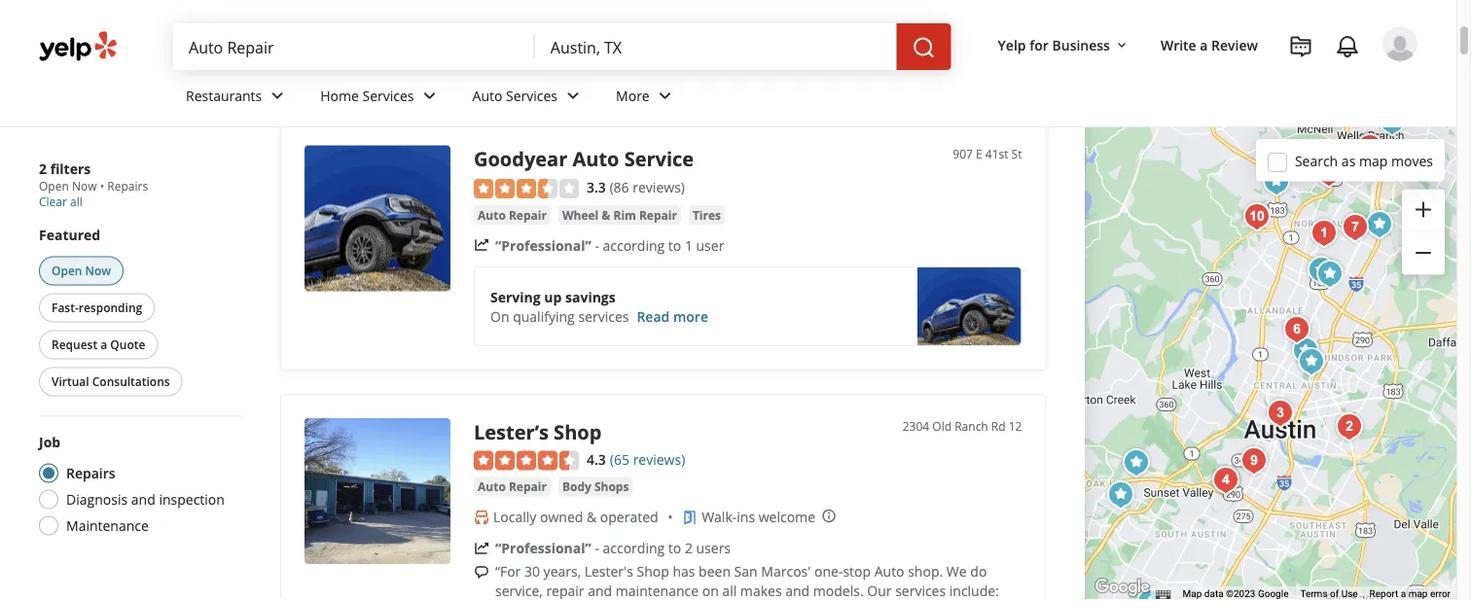 Task type: describe. For each thing, give the bounding box(es) containing it.
auto repair link for lester's
[[474, 477, 551, 497]]

virtual consultations button
[[39, 367, 183, 397]]

2 filters open now • repairs clear all
[[39, 159, 148, 210]]

for
[[1030, 36, 1049, 54]]

frank's complete mobile auto care image
[[1262, 394, 1300, 433]]

4.3 link
[[587, 448, 606, 469]]

sponsored
[[280, 75, 365, 97]]

request a quote button
[[39, 330, 158, 360]]

4.3
[[587, 450, 606, 469]]

12
[[1009, 418, 1022, 434]]

1 vertical spatial goodyear auto service image
[[1293, 343, 1332, 382]]

auto repair for lester's
[[478, 479, 547, 495]]

report a map error link
[[1370, 588, 1451, 600]]

shop inside "for 30 years, lester's shop has been san marcos' one-stop auto shop. we do service, repair and maintenance on all makes and models. our services include
[[637, 563, 669, 581]]

to for 2
[[668, 539, 682, 558]]

(65
[[610, 450, 630, 469]]

review
[[1212, 36, 1258, 54]]

3.3
[[587, 178, 606, 196]]

write
[[1161, 36, 1197, 54]]

up
[[544, 287, 562, 306]]

according for - according to 2 users
[[603, 539, 665, 558]]

according for - according to 1 user
[[603, 236, 665, 254]]

locally
[[493, 508, 537, 527]]

none field find
[[189, 36, 520, 57]]

home services link
[[305, 70, 457, 127]]

shops
[[595, 479, 629, 495]]

- for - according to 2 users
[[595, 539, 599, 558]]

use
[[1342, 588, 1358, 600]]

quote
[[110, 337, 145, 353]]

data
[[1205, 588, 1224, 600]]

terms of use link
[[1301, 588, 1358, 600]]

auto services link
[[457, 70, 601, 127]]

2 inside 2 filters open now • repairs clear all
[[39, 159, 47, 178]]

restaurants
[[186, 86, 262, 105]]

16 chevron down v2 image
[[1114, 38, 1130, 53]]

keyboard shortcuts image
[[1156, 590, 1171, 600]]

body shops button
[[559, 477, 633, 497]]

(86
[[610, 178, 629, 196]]

auto repair button for lester's
[[474, 477, 551, 497]]

auto services
[[473, 86, 558, 105]]

repair for shop
[[509, 479, 547, 495]]

1 vertical spatial 2
[[685, 539, 693, 558]]

request a quote
[[52, 337, 145, 353]]

job
[[39, 433, 61, 452]]

fast-responding button
[[39, 293, 155, 323]]

home
[[320, 86, 359, 105]]

3.3 star rating image
[[474, 179, 579, 198]]

wheel & rim repair
[[562, 207, 677, 223]]

report
[[1370, 588, 1399, 600]]

"professional" for "professional" - according to 2 users
[[495, 539, 591, 558]]

wheel & rim repair link
[[559, 205, 681, 225]]

users
[[696, 539, 731, 558]]

nubrakes mobile brake repair image
[[1287, 332, 1326, 371]]

Near text field
[[551, 36, 881, 57]]

auto up '3.3'
[[573, 145, 619, 172]]

greg r. image
[[1383, 26, 1418, 61]]

wheel
[[562, 207, 599, 223]]

all inside 2 filters open now • repairs clear all
[[70, 194, 83, 210]]

serving
[[491, 287, 541, 306]]

virtual
[[52, 374, 89, 390]]

to for 1
[[668, 236, 682, 254]]

moves
[[1392, 152, 1434, 170]]

write a review link
[[1153, 27, 1266, 62]]

oil changers & repair image
[[1258, 163, 1297, 201]]

walk-
[[702, 508, 737, 527]]

featured group
[[35, 225, 241, 400]]

- for - according to 1 user
[[595, 236, 599, 254]]

google image
[[1090, 575, 1155, 600]]

open inside 2 filters open now • repairs clear all
[[39, 178, 69, 194]]

diagnosis
[[66, 491, 128, 509]]

yelp for business
[[998, 36, 1110, 54]]

repair for auto
[[509, 207, 547, 223]]

option group containing job
[[33, 433, 241, 542]]

services for home services
[[363, 86, 414, 105]]

lester's
[[474, 418, 549, 445]]

filters
[[50, 159, 91, 178]]

zoom in image
[[1412, 198, 1436, 221]]

goodyear
[[474, 145, 568, 172]]

map region
[[1044, 0, 1472, 600]]

one-
[[815, 563, 843, 581]]

been
[[699, 563, 731, 581]]

serving up savings on qualifying services read more
[[491, 287, 708, 325]]

open now
[[52, 263, 111, 279]]

none field near
[[551, 36, 881, 57]]

yelp for business button
[[990, 27, 1138, 62]]

buddha's garage image
[[1305, 214, 1344, 253]]

search as map moves
[[1295, 152, 1434, 170]]

1 vertical spatial repairs
[[66, 464, 115, 483]]

lester's
[[585, 563, 633, 581]]

16 locally owned v2 image
[[474, 510, 490, 525]]

our
[[867, 582, 892, 600]]

read
[[637, 307, 670, 325]]

clear
[[39, 194, 67, 210]]

services for auto services
[[506, 86, 558, 105]]

e
[[976, 145, 983, 161]]

stop
[[843, 563, 871, 581]]

lester's shop link
[[474, 418, 602, 445]]

terms
[[1301, 588, 1328, 600]]

16 walk in welcome v2 image
[[682, 510, 698, 525]]

3.3 (86 reviews)
[[587, 178, 685, 196]]

of
[[1330, 588, 1339, 600]]

(65 reviews)
[[610, 450, 685, 469]]

three points automotive image
[[1373, 102, 1412, 141]]

as
[[1342, 152, 1356, 170]]

open now button
[[39, 256, 124, 286]]

report a map error
[[1370, 588, 1451, 600]]

makes
[[741, 582, 782, 600]]

map data ©2023 google
[[1183, 588, 1289, 600]]

a for write
[[1200, 36, 1208, 54]]

Find text field
[[189, 36, 520, 57]]

southwest autobody image
[[1117, 444, 1156, 483]]

24 chevron down v2 image for more
[[654, 84, 677, 107]]

auto for "auto services" link
[[473, 86, 503, 105]]

projects image
[[1290, 35, 1313, 58]]

a for request
[[101, 337, 107, 353]]

on
[[491, 307, 509, 325]]

models.
[[813, 582, 864, 600]]

all tune and lube total car care image
[[1310, 154, 1349, 193]]



Task type: locate. For each thing, give the bounding box(es) containing it.
1 vertical spatial reviews)
[[633, 450, 685, 469]]

1 horizontal spatial map
[[1409, 588, 1428, 600]]

1 horizontal spatial none field
[[551, 36, 881, 57]]

now up fast-responding
[[85, 263, 111, 279]]

all right on
[[722, 582, 737, 600]]

1 vertical spatial according
[[603, 539, 665, 558]]

tires link
[[689, 205, 725, 225]]

0 vertical spatial &
[[602, 207, 611, 223]]

services
[[578, 307, 629, 325], [896, 582, 946, 600]]

24 chevron down v2 image
[[266, 84, 289, 107], [418, 84, 441, 107]]

auto repair button
[[474, 205, 551, 225], [474, 477, 551, 497]]

0 vertical spatial shop
[[554, 418, 602, 445]]

1 vertical spatial shop
[[637, 563, 669, 581]]

0 horizontal spatial all
[[70, 194, 83, 210]]

none field up more link
[[551, 36, 881, 57]]

services up "goodyear"
[[506, 86, 558, 105]]

a
[[1200, 36, 1208, 54], [101, 337, 107, 353], [1401, 588, 1407, 600]]

to left 1
[[668, 236, 682, 254]]

2 auto repair from the top
[[478, 479, 547, 495]]

1 vertical spatial auto repair button
[[474, 477, 551, 497]]

diagnosis and inspection
[[66, 491, 225, 509]]

open down the featured
[[52, 263, 82, 279]]

1 vertical spatial &
[[587, 508, 597, 527]]

2 up has
[[685, 539, 693, 558]]

auto inside "for 30 years, lester's shop has been san marcos' one-stop auto shop. we do service, repair and maintenance on all makes and models. our services include
[[875, 563, 905, 581]]

map left error
[[1409, 588, 1428, 600]]

rd
[[992, 418, 1006, 434]]

san
[[734, 563, 758, 581]]

1 horizontal spatial 24 chevron down v2 image
[[654, 84, 677, 107]]

body shops link
[[559, 477, 633, 497]]

0 vertical spatial 2
[[39, 159, 47, 178]]

now inside 2 filters open now • repairs clear all
[[72, 178, 97, 194]]

group
[[1402, 189, 1445, 275]]

0 vertical spatial according
[[603, 236, 665, 254]]

services down shop.
[[896, 582, 946, 600]]

0 vertical spatial map
[[1360, 152, 1388, 170]]

dave's ultimate automotive image
[[1278, 310, 1317, 349], [1235, 442, 1274, 481]]

2 auto repair button from the top
[[474, 477, 551, 497]]

- up lester's
[[595, 539, 599, 558]]

zoom out image
[[1412, 241, 1436, 265]]

"for 30 years, lester's shop has been san marcos' one-stop auto shop. we do service, repair and maintenance on all makes and models. our services include
[[495, 563, 999, 600]]

1 horizontal spatial all
[[722, 582, 737, 600]]

and down lester's
[[588, 582, 612, 600]]

2 24 chevron down v2 image from the left
[[418, 84, 441, 107]]

2 - from the top
[[595, 539, 599, 558]]

ins
[[737, 508, 755, 527]]

lifetime automotive image
[[1102, 476, 1141, 515]]

more
[[673, 307, 708, 325]]

2 services from the left
[[506, 86, 558, 105]]

0 vertical spatial reviews)
[[633, 178, 685, 196]]

1 vertical spatial a
[[101, 337, 107, 353]]

terms of use
[[1301, 588, 1358, 600]]

now left •
[[72, 178, 97, 194]]

2 horizontal spatial a
[[1401, 588, 1407, 600]]

repairs right •
[[107, 178, 148, 194]]

goodyear auto service
[[474, 145, 694, 172]]

german auto center image
[[1302, 251, 1341, 290]]

0 horizontal spatial 24 chevron down v2 image
[[266, 84, 289, 107]]

write a review
[[1161, 36, 1258, 54]]

1 vertical spatial "professional"
[[495, 539, 591, 558]]

request
[[52, 337, 97, 353]]

luu auto repair image
[[1336, 208, 1375, 247]]

map
[[1183, 588, 1202, 600]]

1 vertical spatial auto repair link
[[474, 477, 551, 497]]

16 info v2 image
[[429, 78, 444, 93]]

marcos'
[[761, 563, 811, 581]]

map for error
[[1409, 588, 1428, 600]]

2 24 chevron down v2 image from the left
[[654, 84, 677, 107]]

auto
[[473, 86, 503, 105], [573, 145, 619, 172], [478, 207, 506, 223], [478, 479, 506, 495], [875, 563, 905, 581]]

services right home
[[363, 86, 414, 105]]

goodyear auto service image
[[305, 145, 451, 291], [1293, 343, 1332, 382]]

0 vertical spatial to
[[668, 236, 682, 254]]

a inside button
[[101, 337, 107, 353]]

1836 mobile repair image
[[1238, 198, 1277, 236]]

shop.
[[908, 563, 943, 581]]

0 vertical spatial now
[[72, 178, 97, 194]]

0 vertical spatial goodyear auto service image
[[305, 145, 451, 291]]

goodyear auto service link
[[474, 145, 694, 172]]

1 horizontal spatial &
[[602, 207, 611, 223]]

repair down 3.3 star rating image
[[509, 207, 547, 223]]

all inside "for 30 years, lester's shop has been san marcos' one-stop auto shop. we do service, repair and maintenance on all makes and models. our services include
[[722, 582, 737, 600]]

none field up the sponsored results
[[189, 36, 520, 57]]

1 horizontal spatial and
[[588, 582, 612, 600]]

0 vertical spatial "professional"
[[495, 236, 591, 254]]

2 to from the top
[[668, 539, 682, 558]]

None field
[[189, 36, 520, 57], [551, 36, 881, 57]]

1 to from the top
[[668, 236, 682, 254]]

body
[[562, 479, 592, 495]]

1 vertical spatial open
[[52, 263, 82, 279]]

reviews) down service
[[633, 178, 685, 196]]

0 vertical spatial -
[[595, 236, 599, 254]]

0 vertical spatial all
[[70, 194, 83, 210]]

1 horizontal spatial dave's ultimate automotive image
[[1278, 310, 1317, 349]]

clear all link
[[39, 194, 83, 210]]

sponsored results
[[280, 75, 425, 97]]

and down marcos'
[[786, 582, 810, 600]]

16 trending v2 image
[[474, 238, 490, 253]]

auto repair button down 3.3 star rating image
[[474, 205, 551, 225]]

services inside serving up savings on qualifying services read more
[[578, 307, 629, 325]]

business
[[1053, 36, 1110, 54]]

results
[[368, 75, 425, 97]]

auto repair link down 3.3 star rating image
[[474, 205, 551, 225]]

24 chevron down v2 image right the restaurants
[[266, 84, 289, 107]]

2 according from the top
[[603, 539, 665, 558]]

24 chevron down v2 image right home services
[[418, 84, 441, 107]]

24 chevron down v2 image for home services
[[418, 84, 441, 107]]

0 vertical spatial services
[[578, 307, 629, 325]]

0 vertical spatial auto repair
[[478, 207, 547, 223]]

0 horizontal spatial 2
[[39, 159, 47, 178]]

1 auto repair link from the top
[[474, 205, 551, 225]]

repair right rim
[[639, 207, 677, 223]]

None search field
[[173, 23, 955, 70]]

0 horizontal spatial and
[[131, 491, 155, 509]]

auto repair button down 4.3 star rating image
[[474, 477, 551, 497]]

repair inside wheel & rim repair button
[[639, 207, 677, 223]]

we
[[947, 563, 967, 581]]

0 horizontal spatial goodyear auto service image
[[305, 145, 451, 291]]

24 chevron down v2 image right auto services
[[562, 84, 585, 107]]

1 vertical spatial all
[[722, 582, 737, 600]]

1 according from the top
[[603, 236, 665, 254]]

auto repair down 3.3 star rating image
[[478, 207, 547, 223]]

and up maintenance
[[131, 491, 155, 509]]

2 none field from the left
[[551, 36, 881, 57]]

repairs up diagnosis
[[66, 464, 115, 483]]

0 vertical spatial repairs
[[107, 178, 148, 194]]

services down savings
[[578, 307, 629, 325]]

responding
[[79, 300, 142, 316]]

1 horizontal spatial 2
[[685, 539, 693, 558]]

©2023
[[1226, 588, 1256, 600]]

do
[[971, 563, 987, 581]]

google
[[1258, 588, 1289, 600]]

home services
[[320, 86, 414, 105]]

auto repair link down 4.3 star rating image
[[474, 477, 551, 497]]

"professional" - according to 1 user
[[495, 236, 724, 254]]

dave's ultimate automotive image down german auto center 'icon'
[[1278, 310, 1317, 349]]

&
[[602, 207, 611, 223], [587, 508, 597, 527]]

repair
[[509, 207, 547, 223], [639, 207, 677, 223], [509, 479, 547, 495]]

0 vertical spatial dave's ultimate automotive image
[[1278, 310, 1317, 349]]

search
[[1295, 152, 1338, 170]]

user actions element
[[983, 24, 1445, 144]]

walk-ins welcome
[[702, 508, 816, 527]]

inspection
[[159, 491, 225, 509]]

vick's expertune automotive image
[[1351, 128, 1390, 167], [1351, 128, 1390, 167]]

notifications image
[[1336, 35, 1360, 58]]

2304 old ranch rd 12
[[903, 418, 1022, 434]]

repair down 4.3 star rating image
[[509, 479, 547, 495]]

map right as
[[1360, 152, 1388, 170]]

0 horizontal spatial &
[[587, 508, 597, 527]]

years,
[[544, 563, 581, 581]]

now inside open now button
[[85, 263, 111, 279]]

according down rim
[[603, 236, 665, 254]]

fast-
[[52, 300, 79, 316]]

juke auto image
[[1331, 408, 1370, 447]]

body shops
[[562, 479, 629, 495]]

1 horizontal spatial a
[[1200, 36, 1208, 54]]

1 services from the left
[[363, 86, 414, 105]]

"professional" - according to 2 users
[[495, 539, 731, 558]]

auto repair button for goodyear
[[474, 205, 551, 225]]

1 vertical spatial services
[[896, 582, 946, 600]]

luxury auto works - austin image
[[1311, 255, 1350, 294]]

option group
[[33, 433, 241, 542]]

and inside option group
[[131, 491, 155, 509]]

2 reviews) from the top
[[633, 450, 685, 469]]

0 horizontal spatial shop
[[554, 418, 602, 445]]

repair
[[546, 582, 585, 600]]

2 auto repair link from the top
[[474, 477, 551, 497]]

0 horizontal spatial 24 chevron down v2 image
[[562, 84, 585, 107]]

instant car fix image
[[1361, 205, 1400, 244]]

24 chevron down v2 image inside more link
[[654, 84, 677, 107]]

24 chevron down v2 image inside home services 'link'
[[418, 84, 441, 107]]

24 chevron down v2 image for auto services
[[562, 84, 585, 107]]

0 horizontal spatial a
[[101, 337, 107, 353]]

1 auto repair button from the top
[[474, 205, 551, 225]]

repairs inside 2 filters open now • repairs clear all
[[107, 178, 148, 194]]

auto up our
[[875, 563, 905, 581]]

1 vertical spatial dave's ultimate automotive image
[[1235, 442, 1274, 481]]

1 vertical spatial map
[[1409, 588, 1428, 600]]

more
[[616, 86, 650, 105]]

auto for auto repair 'button' for lester's
[[478, 479, 506, 495]]

1 none field from the left
[[189, 36, 520, 57]]

according down the operated at the bottom of page
[[603, 539, 665, 558]]

0 vertical spatial auto repair button
[[474, 205, 551, 225]]

1 vertical spatial now
[[85, 263, 111, 279]]

locally owned & operated
[[493, 508, 658, 527]]

reviews) right "(65"
[[633, 450, 685, 469]]

all
[[70, 194, 83, 210], [722, 582, 737, 600]]

according
[[603, 236, 665, 254], [603, 539, 665, 558]]

auto repair link
[[474, 205, 551, 225], [474, 477, 551, 497]]

1 horizontal spatial services
[[896, 582, 946, 600]]

auto tek image
[[1207, 461, 1246, 500]]

auto up 16 trending v2 icon
[[478, 207, 506, 223]]

1 reviews) from the top
[[633, 178, 685, 196]]

2 "professional" from the top
[[495, 539, 591, 558]]

& right owned
[[587, 508, 597, 527]]

lester's shop image
[[305, 418, 451, 564]]

1 auto repair from the top
[[478, 207, 547, 223]]

0 vertical spatial a
[[1200, 36, 1208, 54]]

0 horizontal spatial services
[[363, 86, 414, 105]]

auto repair link for goodyear
[[474, 205, 551, 225]]

service,
[[495, 582, 543, 600]]

auto inside business categories element
[[473, 86, 503, 105]]

welcome
[[759, 508, 816, 527]]

qualifying
[[513, 307, 575, 325]]

auto right 16 info v2 image
[[473, 86, 503, 105]]

has
[[673, 563, 695, 581]]

4.3 star rating image
[[474, 451, 579, 471]]

hackney auto truck & fleet service image
[[1131, 584, 1170, 600]]

wheel & rim repair button
[[559, 205, 681, 225]]

- down wheel at the top left of the page
[[595, 236, 599, 254]]

1 - from the top
[[595, 236, 599, 254]]

info icon image
[[821, 509, 837, 524], [821, 509, 837, 524]]

(65 reviews) link
[[610, 448, 685, 469]]

24 chevron down v2 image for restaurants
[[266, 84, 289, 107]]

16 trending v2 image
[[474, 541, 490, 557]]

1 horizontal spatial services
[[506, 86, 558, 105]]

1 vertical spatial to
[[668, 539, 682, 558]]

16 speech v2 image
[[474, 565, 490, 580]]

more link
[[601, 70, 693, 127]]

"professional" for "professional" - according to 1 user
[[495, 236, 591, 254]]

1 horizontal spatial shop
[[637, 563, 669, 581]]

1
[[685, 236, 693, 254]]

a left quote
[[101, 337, 107, 353]]

map for moves
[[1360, 152, 1388, 170]]

24 chevron down v2 image right more
[[654, 84, 677, 107]]

2
[[39, 159, 47, 178], [685, 539, 693, 558]]

0 vertical spatial open
[[39, 178, 69, 194]]

owned
[[540, 508, 583, 527]]

a for report
[[1401, 588, 1407, 600]]

2 horizontal spatial and
[[786, 582, 810, 600]]

auto up the 16 locally owned v2 icon
[[478, 479, 506, 495]]

services inside "for 30 years, lester's shop has been san marcos' one-stop auto shop. we do service, repair and maintenance on all makes and models. our services include
[[896, 582, 946, 600]]

old
[[933, 418, 952, 434]]

2304
[[903, 418, 930, 434]]

1 "professional" from the top
[[495, 236, 591, 254]]

services inside 'link'
[[363, 86, 414, 105]]

24 chevron down v2 image inside "auto services" link
[[562, 84, 585, 107]]

1 horizontal spatial 24 chevron down v2 image
[[418, 84, 441, 107]]

1 vertical spatial -
[[595, 539, 599, 558]]

to
[[668, 236, 682, 254], [668, 539, 682, 558]]

907
[[953, 145, 973, 161]]

0 horizontal spatial dave's ultimate automotive image
[[1235, 442, 1274, 481]]

shop up maintenance
[[637, 563, 669, 581]]

24 chevron down v2 image inside the restaurants link
[[266, 84, 289, 107]]

consultations
[[92, 374, 170, 390]]

2 left filters
[[39, 159, 47, 178]]

auto repair for goodyear
[[478, 207, 547, 223]]

41st
[[986, 145, 1009, 161]]

0 horizontal spatial map
[[1360, 152, 1388, 170]]

dave's ultimate automotive image down frank's complete mobile auto care image
[[1235, 442, 1274, 481]]

business categories element
[[170, 70, 1418, 127]]

auto repair down 4.3 star rating image
[[478, 479, 547, 495]]

shop up 4.3 link
[[554, 418, 602, 445]]

all right 'clear'
[[70, 194, 83, 210]]

1 24 chevron down v2 image from the left
[[562, 84, 585, 107]]

auto tek image
[[1207, 461, 1246, 500]]

a right report
[[1401, 588, 1407, 600]]

to up has
[[668, 539, 682, 558]]

24 chevron down v2 image
[[562, 84, 585, 107], [654, 84, 677, 107]]

0 vertical spatial auto repair link
[[474, 205, 551, 225]]

1 24 chevron down v2 image from the left
[[266, 84, 289, 107]]

a right write
[[1200, 36, 1208, 54]]

tires
[[693, 207, 721, 223]]

& left rim
[[602, 207, 611, 223]]

open inside button
[[52, 263, 82, 279]]

"professional" down wheel at the top left of the page
[[495, 236, 591, 254]]

& inside button
[[602, 207, 611, 223]]

•
[[100, 178, 104, 194]]

search image
[[912, 36, 936, 59]]

auto for goodyear's auto repair 'button'
[[478, 207, 506, 223]]

0 horizontal spatial services
[[578, 307, 629, 325]]

a inside 'element'
[[1200, 36, 1208, 54]]

30
[[525, 563, 540, 581]]

user
[[696, 236, 724, 254]]

0 horizontal spatial none field
[[189, 36, 520, 57]]

auto repair
[[478, 207, 547, 223], [478, 479, 547, 495]]

2 vertical spatial a
[[1401, 588, 1407, 600]]

maintenance
[[66, 517, 149, 535]]

open down filters
[[39, 178, 69, 194]]

1 horizontal spatial goodyear auto service image
[[1293, 343, 1332, 382]]

1 vertical spatial auto repair
[[478, 479, 547, 495]]

"professional" up 30 on the bottom of the page
[[495, 539, 591, 558]]



Task type: vqa. For each thing, say whether or not it's contained in the screenshot.
the topmost STILL
no



